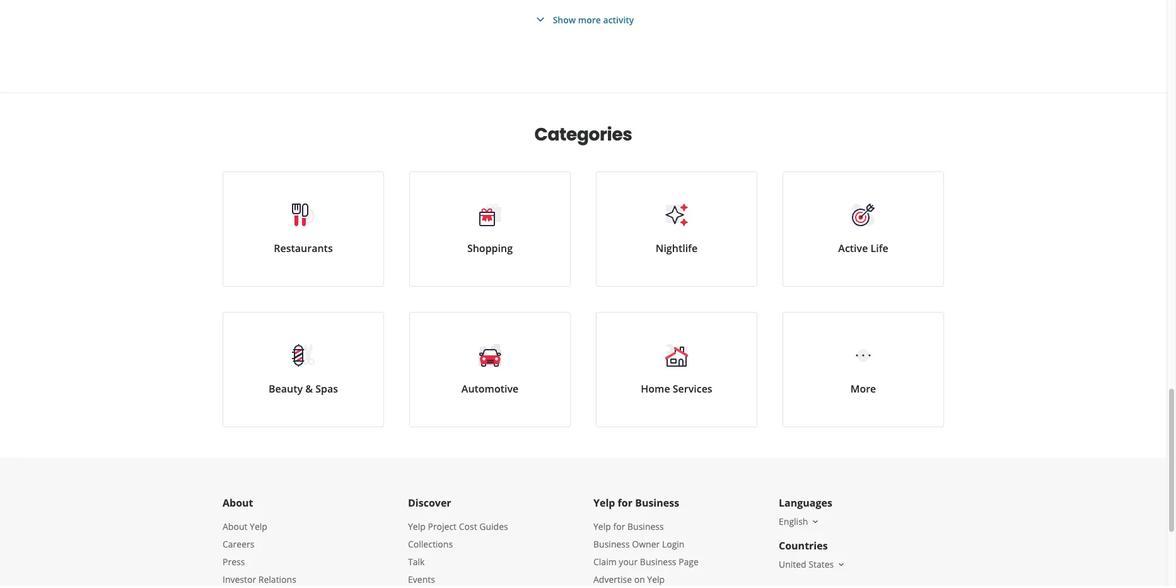 Task type: locate. For each thing, give the bounding box(es) containing it.
category navigation section navigation
[[210, 93, 957, 458]]

home services
[[641, 382, 713, 396]]

yelp inside yelp project cost guides collections talk events
[[408, 521, 426, 533]]

0 vertical spatial for
[[618, 497, 633, 511]]

claim your business page link
[[594, 557, 699, 569]]

countries
[[779, 540, 828, 553]]

16 chevron down v2 image right the 'states'
[[837, 560, 847, 570]]

for for yelp for business business owner login claim your business page advertise on yelp
[[614, 521, 626, 533]]

about inside about yelp careers press investor relations
[[223, 521, 248, 533]]

owner
[[633, 539, 660, 551]]

for
[[618, 497, 633, 511], [614, 521, 626, 533]]

yelp up claim
[[594, 521, 611, 533]]

16 chevron down v2 image inside united states popup button
[[837, 560, 847, 570]]

yelp up the collections
[[408, 521, 426, 533]]

life
[[871, 242, 889, 256]]

1 horizontal spatial 16 chevron down v2 image
[[837, 560, 847, 570]]

about for about
[[223, 497, 253, 511]]

activity
[[604, 14, 634, 26]]

yelp inside about yelp careers press investor relations
[[250, 521, 268, 533]]

active life
[[839, 242, 889, 256]]

yelp
[[594, 497, 616, 511], [250, 521, 268, 533], [408, 521, 426, 533], [594, 521, 611, 533], [648, 574, 665, 586]]

business down owner
[[640, 557, 677, 569]]

for inside yelp for business business owner login claim your business page advertise on yelp
[[614, 521, 626, 533]]

beauty & spas
[[269, 382, 338, 396]]

1 vertical spatial about
[[223, 521, 248, 533]]

16 chevron down v2 image for countries
[[837, 560, 847, 570]]

16 chevron down v2 image for languages
[[811, 517, 821, 527]]

about up about yelp link
[[223, 497, 253, 511]]

home services link
[[596, 312, 758, 428]]

24 chevron down v2 image
[[533, 12, 548, 27]]

1 vertical spatial 16 chevron down v2 image
[[837, 560, 847, 570]]

shopping
[[468, 242, 513, 256]]

0 vertical spatial 16 chevron down v2 image
[[811, 517, 821, 527]]

show more activity button
[[533, 12, 634, 27]]

categories
[[535, 122, 633, 147]]

yelp up yelp for business link
[[594, 497, 616, 511]]

united states
[[779, 559, 834, 571]]

yelp for yelp project cost guides collections talk events
[[408, 521, 426, 533]]

more
[[579, 14, 601, 26]]

1 about from the top
[[223, 497, 253, 511]]

about up the careers link
[[223, 521, 248, 533]]

advertise
[[594, 574, 632, 586]]

1 vertical spatial for
[[614, 521, 626, 533]]

united
[[779, 559, 807, 571]]

business up owner
[[628, 521, 664, 533]]

talk link
[[408, 557, 425, 569]]

events link
[[408, 574, 435, 586]]

for up business owner login link
[[614, 521, 626, 533]]

2 about from the top
[[223, 521, 248, 533]]

page
[[679, 557, 699, 569]]

cost
[[459, 521, 477, 533]]

active
[[839, 242, 869, 256]]

guides
[[480, 521, 508, 533]]

services
[[673, 382, 713, 396]]

yelp for yelp for business
[[594, 497, 616, 511]]

nightlife link
[[596, 172, 758, 287]]

active life link
[[783, 172, 945, 287]]

on
[[635, 574, 645, 586]]

0 vertical spatial about
[[223, 497, 253, 511]]

discover
[[408, 497, 452, 511]]

investor
[[223, 574, 256, 586]]

languages
[[779, 497, 833, 511]]

investor relations link
[[223, 574, 297, 586]]

restaurants link
[[223, 172, 384, 287]]

about
[[223, 497, 253, 511], [223, 521, 248, 533]]

16 chevron down v2 image
[[811, 517, 821, 527], [837, 560, 847, 570]]

business
[[636, 497, 680, 511], [628, 521, 664, 533], [594, 539, 630, 551], [640, 557, 677, 569]]

&
[[306, 382, 313, 396]]

talk
[[408, 557, 425, 569]]

yelp up the careers link
[[250, 521, 268, 533]]

press link
[[223, 557, 245, 569]]

0 horizontal spatial 16 chevron down v2 image
[[811, 517, 821, 527]]

collections link
[[408, 539, 453, 551]]

your
[[619, 557, 638, 569]]

16 chevron down v2 image inside english dropdown button
[[811, 517, 821, 527]]

16 chevron down v2 image down languages
[[811, 517, 821, 527]]

more
[[851, 382, 877, 396]]

automotive
[[462, 382, 519, 396]]

for up yelp for business link
[[618, 497, 633, 511]]

yelp for yelp for business business owner login claim your business page advertise on yelp
[[594, 521, 611, 533]]



Task type: describe. For each thing, give the bounding box(es) containing it.
business up yelp for business link
[[636, 497, 680, 511]]

careers
[[223, 539, 255, 551]]

advertise on yelp link
[[594, 574, 665, 586]]

beauty
[[269, 382, 303, 396]]

project
[[428, 521, 457, 533]]

beauty & spas link
[[223, 312, 384, 428]]

careers link
[[223, 539, 255, 551]]

for for yelp for business
[[618, 497, 633, 511]]

yelp for business link
[[594, 521, 664, 533]]

yelp project cost guides link
[[408, 521, 508, 533]]

restaurants
[[274, 242, 333, 256]]

yelp for business
[[594, 497, 680, 511]]

login
[[663, 539, 685, 551]]

shopping link
[[410, 172, 571, 287]]

yelp right on
[[648, 574, 665, 586]]

english
[[779, 516, 809, 528]]

show more activity
[[553, 14, 634, 26]]

automotive link
[[410, 312, 571, 428]]

states
[[809, 559, 834, 571]]

show
[[553, 14, 576, 26]]

more link
[[783, 312, 945, 428]]

about yelp link
[[223, 521, 268, 533]]

english button
[[779, 516, 821, 528]]

press
[[223, 557, 245, 569]]

united states button
[[779, 559, 847, 571]]

yelp project cost guides collections talk events
[[408, 521, 508, 586]]

nightlife
[[656, 242, 698, 256]]

home
[[641, 382, 671, 396]]

events
[[408, 574, 435, 586]]

about yelp careers press investor relations
[[223, 521, 297, 586]]

claim
[[594, 557, 617, 569]]

business up claim
[[594, 539, 630, 551]]

collections
[[408, 539, 453, 551]]

business owner login link
[[594, 539, 685, 551]]

yelp for business business owner login claim your business page advertise on yelp
[[594, 521, 699, 586]]

relations
[[259, 574, 297, 586]]

spas
[[316, 382, 338, 396]]

about for about yelp careers press investor relations
[[223, 521, 248, 533]]



Task type: vqa. For each thing, say whether or not it's contained in the screenshot.


